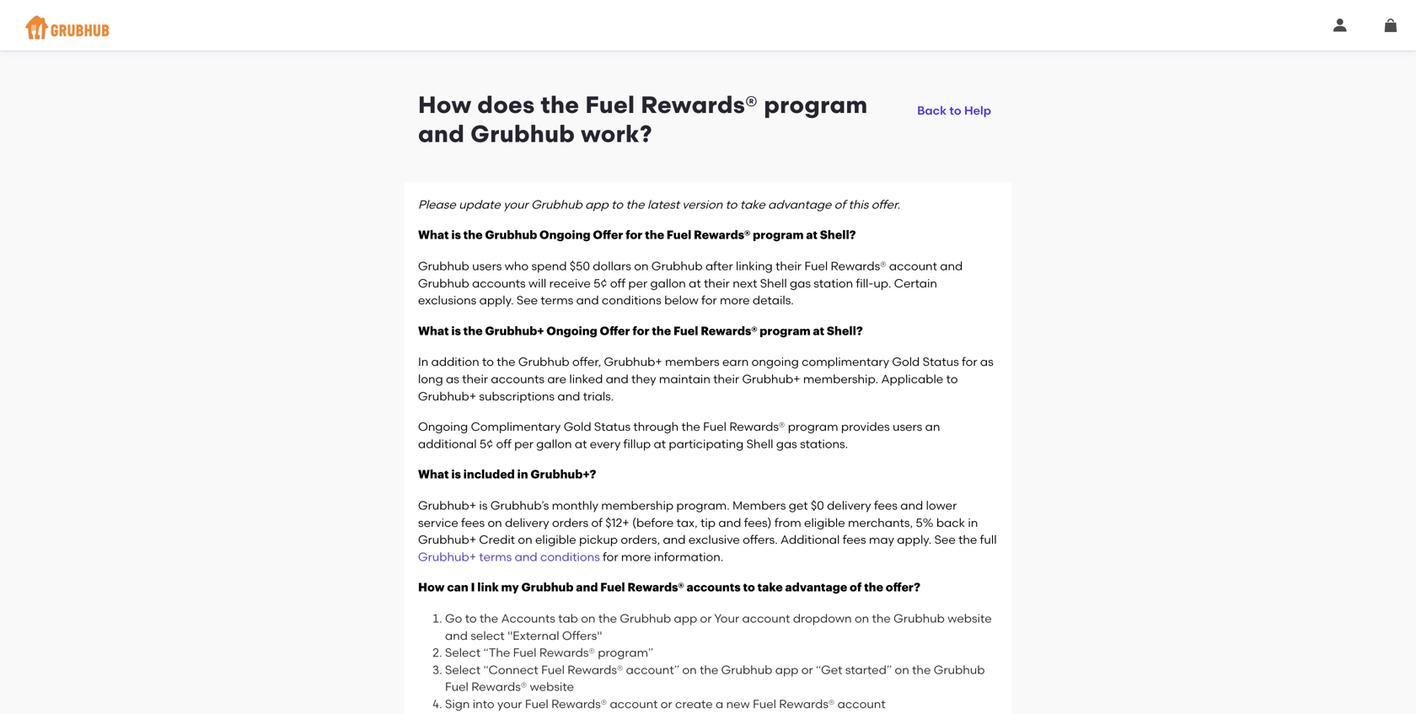 Task type: vqa. For each thing, say whether or not it's contained in the screenshot.
Black lentils cooked with fresh herbs and spices. Served with basmati rice and chutneys. Gluten free. Vegan. $15.99
no



Task type: locate. For each thing, give the bounding box(es) containing it.
3 what from the top
[[418, 469, 449, 481]]

on right dollars
[[634, 259, 649, 273]]

0 horizontal spatial see
[[517, 293, 538, 307]]

1 vertical spatial terms
[[479, 550, 512, 564]]

0 vertical spatial ongoing
[[540, 229, 591, 241]]

0 vertical spatial gold
[[892, 355, 920, 369]]

get
[[789, 498, 808, 513]]

terms inside grubhub users who spend $50 dollars on grubhub after linking their fuel rewards® account and grubhub accounts will receive 5¢ off per gallon at their next shell gas station fill-up. certain exclusions apply. see terms and conditions below for more details.
[[541, 293, 573, 307]]

the inside how does the fuel rewards® program and grubhub work?
[[541, 91, 579, 119]]

0 vertical spatial what
[[418, 229, 449, 241]]

service
[[418, 515, 458, 530]]

to right addition
[[482, 355, 494, 369]]

your
[[714, 611, 739, 625]]

1 vertical spatial users
[[893, 419, 922, 434]]

grubhub users who spend $50 dollars on grubhub after linking their fuel rewards® account and grubhub accounts will receive 5¢ off per gallon at their next shell gas station fill-up. certain exclusions apply. see terms and conditions below for more details.
[[418, 259, 963, 307]]

1 horizontal spatial or
[[700, 611, 712, 625]]

0 vertical spatial select
[[445, 645, 481, 660]]

0 horizontal spatial of
[[591, 515, 603, 530]]

0 horizontal spatial apply.
[[479, 293, 514, 307]]

0 horizontal spatial gold
[[564, 419, 591, 434]]

0 vertical spatial eligible
[[804, 515, 845, 530]]

the inside in addition to the grubhub offer, grubhub+ members earn ongoing complimentary gold status for as long as their accounts are linked and they maintain their grubhub+ membership. applicable to grubhub+ subscriptions and trials.
[[497, 355, 516, 369]]

see
[[517, 293, 538, 307], [935, 532, 956, 547]]

app up what is the grubhub ongoing offer for the fuel rewards® program at shell?
[[585, 197, 608, 212]]

trials.
[[583, 389, 614, 403]]

back
[[936, 515, 965, 530]]

fees
[[874, 498, 898, 513], [461, 515, 485, 530], [843, 532, 866, 547]]

earn
[[722, 355, 749, 369]]

more down orders,
[[621, 550, 651, 564]]

see down the will
[[517, 293, 538, 307]]

1 what from the top
[[418, 229, 449, 241]]

5¢ up included at left bottom
[[480, 437, 493, 451]]

and
[[418, 120, 465, 148], [940, 259, 963, 273], [576, 293, 599, 307], [606, 372, 629, 386], [558, 389, 580, 403], [901, 498, 923, 513], [719, 515, 741, 530], [663, 532, 686, 547], [515, 550, 537, 564], [576, 582, 598, 594], [445, 628, 468, 643]]

1 horizontal spatial terms
[[541, 293, 573, 307]]

gas inside grubhub users who spend $50 dollars on grubhub after linking their fuel rewards® account and grubhub accounts will receive 5¢ off per gallon at their next shell gas station fill-up. certain exclusions apply. see terms and conditions below for more details.
[[790, 276, 811, 290]]

2 vertical spatial ongoing
[[418, 419, 468, 434]]

shell? down the this
[[820, 229, 856, 241]]

5¢
[[594, 276, 607, 290], [480, 437, 493, 451]]

how left the does
[[418, 91, 471, 119]]

off inside ongoing complimentary gold status through the fuel rewards® program provides users an additional 5¢ off per gallon at every fillup at participating shell gas stations.
[[496, 437, 512, 451]]

offer up offer,
[[600, 325, 630, 337]]

grubhub+ up service
[[418, 498, 476, 513]]

1 horizontal spatial apply.
[[897, 532, 932, 547]]

their down earn
[[713, 372, 739, 386]]

started"
[[845, 662, 892, 677]]

the up offers"
[[598, 611, 617, 625]]

off
[[610, 276, 626, 290], [496, 437, 512, 451]]

delivery
[[827, 498, 871, 513], [505, 515, 549, 530]]

update
[[459, 197, 501, 212]]

will
[[529, 276, 546, 290]]

membership
[[601, 498, 674, 513]]

gold up every on the left of the page
[[564, 419, 591, 434]]

1 vertical spatial accounts
[[491, 372, 545, 386]]

gold inside in addition to the grubhub offer, grubhub+ members earn ongoing complimentary gold status for as long as their accounts are linked and they maintain their grubhub+ membership. applicable to grubhub+ subscriptions and trials.
[[892, 355, 920, 369]]

1 horizontal spatial of
[[834, 197, 846, 212]]

the up subscriptions
[[497, 355, 516, 369]]

0 horizontal spatial off
[[496, 437, 512, 451]]

is
[[451, 229, 461, 241], [451, 325, 461, 337], [451, 469, 461, 481], [479, 498, 488, 513]]

1 horizontal spatial gold
[[892, 355, 920, 369]]

in addition to the grubhub offer, grubhub+ members earn ongoing complimentary gold status for as long as their accounts are linked and they maintain their grubhub+ membership. applicable to grubhub+ subscriptions and trials.
[[418, 355, 994, 403]]

their down 'after'
[[704, 276, 730, 290]]

take down offers.
[[758, 582, 783, 594]]

app left "get
[[775, 662, 799, 677]]

in up grubhub's
[[517, 469, 528, 481]]

offer up dollars
[[593, 229, 623, 241]]

1 horizontal spatial app
[[674, 611, 697, 625]]

fuel
[[585, 91, 635, 119], [667, 229, 692, 241], [804, 259, 828, 273], [674, 325, 698, 337], [703, 419, 727, 434], [600, 582, 625, 594], [513, 645, 537, 660], [541, 662, 565, 677], [445, 680, 469, 694], [525, 697, 549, 711], [753, 697, 776, 711]]

account
[[889, 259, 937, 273], [742, 611, 790, 625], [610, 697, 658, 711], [838, 697, 886, 711]]

take
[[740, 197, 765, 212], [758, 582, 783, 594]]

of left the this
[[834, 197, 846, 212]]

1 vertical spatial 5¢
[[480, 437, 493, 451]]

on right started"
[[895, 662, 909, 677]]

tax,
[[677, 515, 698, 530]]

2 horizontal spatial or
[[801, 662, 813, 677]]

ongoing
[[752, 355, 799, 369]]

in inside grubhub+ is grubhub's monthly membership program. members get $0 delivery fees and lower service fees on delivery orders of $12+ (before tax, tip and fees) from eligible merchants, 5% back in grubhub+ credit on eligible pickup orders, and exclusive offers. additional fees may apply. see the full grubhub+ terms and conditions for more information.
[[968, 515, 978, 530]]

1 vertical spatial conditions
[[540, 550, 600, 564]]

website down "connect
[[530, 680, 574, 694]]

how inside how does the fuel rewards® program and grubhub work?
[[418, 91, 471, 119]]

0 horizontal spatial gallon
[[536, 437, 572, 451]]

tip
[[701, 515, 716, 530]]

delivery down grubhub's
[[505, 515, 549, 530]]

ongoing inside ongoing complimentary gold status through the fuel rewards® program provides users an additional 5¢ off per gallon at every fillup at participating shell gas stations.
[[418, 419, 468, 434]]

your right the update
[[503, 197, 528, 212]]

program
[[764, 91, 868, 119], [753, 229, 804, 241], [760, 325, 811, 337], [788, 419, 838, 434]]

1 vertical spatial or
[[801, 662, 813, 677]]

account up certain on the top of the page
[[889, 259, 937, 273]]

their right linking
[[776, 259, 802, 273]]

0 vertical spatial offer
[[593, 229, 623, 241]]

1 vertical spatial website
[[530, 680, 574, 694]]

up.
[[874, 276, 891, 290]]

$50
[[570, 259, 590, 273]]

1 vertical spatial status
[[594, 419, 631, 434]]

fees)
[[744, 515, 772, 530]]

select down select
[[445, 645, 481, 660]]

1 vertical spatial off
[[496, 437, 512, 451]]

conditions inside grubhub+ is grubhub's monthly membership program. members get $0 delivery fees and lower service fees on delivery orders of $12+ (before tax, tip and fees) from eligible merchants, 5% back in grubhub+ credit on eligible pickup orders, and exclusive offers. additional fees may apply. see the full grubhub+ terms and conditions for more information.
[[540, 550, 600, 564]]

off down complimentary
[[496, 437, 512, 451]]

0 horizontal spatial small image
[[1334, 19, 1347, 32]]

gold
[[892, 355, 920, 369], [564, 419, 591, 434]]

gallon inside grubhub users who spend $50 dollars on grubhub after linking their fuel rewards® account and grubhub accounts will receive 5¢ off per gallon at their next shell gas station fill-up. certain exclusions apply. see terms and conditions below for more details.
[[650, 276, 686, 290]]

0 vertical spatial see
[[517, 293, 538, 307]]

apply. down 5%
[[897, 532, 932, 547]]

how does the fuel rewards® program and grubhub work?
[[418, 91, 868, 148]]

what for what is the grubhub+ ongoing offer for the fuel rewards® program at shell?
[[418, 325, 449, 337]]

0 vertical spatial delivery
[[827, 498, 871, 513]]

0 vertical spatial apply.
[[479, 293, 514, 307]]

0 vertical spatial terms
[[541, 293, 573, 307]]

back to help
[[917, 103, 991, 117]]

apply.
[[479, 293, 514, 307], [897, 532, 932, 547]]

1 vertical spatial see
[[935, 532, 956, 547]]

accounts inside grubhub users who spend $50 dollars on grubhub after linking their fuel rewards® account and grubhub accounts will receive 5¢ off per gallon at their next shell gas station fill-up. certain exclusions apply. see terms and conditions below for more details.
[[472, 276, 526, 290]]

shell
[[760, 276, 787, 290], [747, 437, 773, 451]]

what up in
[[418, 325, 449, 337]]

0 horizontal spatial users
[[472, 259, 502, 273]]

grubhub+
[[485, 325, 544, 337], [604, 355, 662, 369], [742, 372, 800, 386], [418, 389, 476, 403], [418, 498, 476, 513], [418, 532, 476, 547], [418, 550, 476, 564]]

to right go
[[465, 611, 477, 625]]

1 vertical spatial per
[[514, 437, 534, 451]]

0 vertical spatial 5¢
[[594, 276, 607, 290]]

1 vertical spatial gold
[[564, 419, 591, 434]]

grubhub's
[[490, 498, 549, 513]]

advantage left the this
[[768, 197, 832, 212]]

the
[[541, 91, 579, 119], [626, 197, 645, 212], [463, 229, 483, 241], [645, 229, 664, 241], [463, 325, 483, 337], [652, 325, 671, 337], [497, 355, 516, 369], [682, 419, 700, 434], [959, 532, 977, 547], [864, 582, 883, 594], [480, 611, 498, 625], [598, 611, 617, 625], [872, 611, 891, 625], [700, 662, 718, 677], [912, 662, 931, 677]]

account down started"
[[838, 697, 886, 711]]

1 vertical spatial in
[[968, 515, 978, 530]]

1 horizontal spatial gallon
[[650, 276, 686, 290]]

shell inside grubhub users who spend $50 dollars on grubhub after linking their fuel rewards® account and grubhub accounts will receive 5¢ off per gallon at their next shell gas station fill-up. certain exclusions apply. see terms and conditions below for more details.
[[760, 276, 787, 290]]

rewards® inside grubhub users who spend $50 dollars on grubhub after linking their fuel rewards® account and grubhub accounts will receive 5¢ off per gallon at their next shell gas station fill-up. certain exclusions apply. see terms and conditions below for more details.
[[831, 259, 886, 273]]

ongoing up offer,
[[546, 325, 597, 337]]

0 vertical spatial fees
[[874, 498, 898, 513]]

0 vertical spatial your
[[503, 197, 528, 212]]

0 vertical spatial in
[[517, 469, 528, 481]]

latest
[[647, 197, 679, 212]]

or
[[700, 611, 712, 625], [801, 662, 813, 677], [661, 697, 672, 711]]

certain
[[894, 276, 937, 290]]

1 vertical spatial take
[[758, 582, 783, 594]]

is down please
[[451, 229, 461, 241]]

for
[[626, 229, 643, 241], [702, 293, 717, 307], [633, 325, 650, 337], [962, 355, 977, 369], [603, 550, 618, 564]]

dropdown
[[793, 611, 852, 625]]

2 horizontal spatial app
[[775, 662, 799, 677]]

is up addition
[[451, 325, 461, 337]]

2 vertical spatial app
[[775, 662, 799, 677]]

of up pickup
[[591, 515, 603, 530]]

the left the full on the right
[[959, 532, 977, 547]]

of inside grubhub+ is grubhub's monthly membership program. members get $0 delivery fees and lower service fees on delivery orders of $12+ (before tax, tip and fees) from eligible merchants, 5% back in grubhub+ credit on eligible pickup orders, and exclusive offers. additional fees may apply. see the full grubhub+ terms and conditions for more information.
[[591, 515, 603, 530]]

app
[[585, 197, 608, 212], [674, 611, 697, 625], [775, 662, 799, 677]]

1 vertical spatial apply.
[[897, 532, 932, 547]]

5¢ inside grubhub users who spend $50 dollars on grubhub after linking their fuel rewards® account and grubhub accounts will receive 5¢ off per gallon at their next shell gas station fill-up. certain exclusions apply. see terms and conditions below for more details.
[[594, 276, 607, 290]]

eligible down orders
[[535, 532, 576, 547]]

0 vertical spatial per
[[628, 276, 648, 290]]

on up create at bottom
[[682, 662, 697, 677]]

ongoing up $50
[[540, 229, 591, 241]]

the down 'below'
[[652, 325, 671, 337]]

program inside ongoing complimentary gold status through the fuel rewards® program provides users an additional 5¢ off per gallon at every fillup at participating shell gas stations.
[[788, 419, 838, 434]]

website down the full on the right
[[948, 611, 992, 625]]

users
[[472, 259, 502, 273], [893, 419, 922, 434]]

are
[[547, 372, 567, 386]]

conditions down pickup
[[540, 550, 600, 564]]

at up 'below'
[[689, 276, 701, 290]]

1 vertical spatial more
[[621, 550, 651, 564]]

rewards® inside how does the fuel rewards® program and grubhub work?
[[641, 91, 758, 119]]

full
[[980, 532, 997, 547]]

users left an
[[893, 419, 922, 434]]

1 horizontal spatial conditions
[[602, 293, 662, 307]]

grubhub+ up can
[[418, 550, 476, 564]]

grubhub
[[471, 120, 575, 148], [531, 197, 582, 212], [485, 229, 537, 241], [418, 259, 469, 273], [652, 259, 703, 273], [418, 276, 469, 290], [518, 355, 570, 369], [521, 582, 574, 594], [620, 611, 671, 625], [894, 611, 945, 625], [721, 662, 773, 677], [934, 662, 985, 677]]

2 vertical spatial what
[[418, 469, 449, 481]]

off down dollars
[[610, 276, 626, 290]]

fill-
[[856, 276, 874, 290]]

what for what is included in grubhub+?
[[418, 469, 449, 481]]

1 horizontal spatial status
[[923, 355, 959, 369]]

2 how from the top
[[418, 582, 445, 594]]

1 horizontal spatial see
[[935, 532, 956, 547]]

1 vertical spatial shell
[[747, 437, 773, 451]]

to down offers.
[[743, 582, 755, 594]]

in right 'back'
[[968, 515, 978, 530]]

0 vertical spatial status
[[923, 355, 959, 369]]

or left your
[[700, 611, 712, 625]]

1 vertical spatial what
[[418, 325, 449, 337]]

1 vertical spatial shell?
[[827, 325, 863, 337]]

what is included in grubhub+?
[[418, 469, 596, 481]]

accounts inside in addition to the grubhub offer, grubhub+ members earn ongoing complimentary gold status for as long as their accounts are linked and they maintain their grubhub+ membership. applicable to grubhub+ subscriptions and trials.
[[491, 372, 545, 386]]

an
[[925, 419, 940, 434]]

per down complimentary
[[514, 437, 534, 451]]

1 how from the top
[[418, 91, 471, 119]]

how left can
[[418, 582, 445, 594]]

for inside grubhub users who spend $50 dollars on grubhub after linking their fuel rewards® account and grubhub accounts will receive 5¢ off per gallon at their next shell gas station fill-up. certain exclusions apply. see terms and conditions below for more details.
[[702, 293, 717, 307]]

more
[[720, 293, 750, 307], [621, 550, 651, 564]]

apply. inside grubhub+ is grubhub's monthly membership program. members get $0 delivery fees and lower service fees on delivery orders of $12+ (before tax, tip and fees) from eligible merchants, 5% back in grubhub+ credit on eligible pickup orders, and exclusive offers. additional fees may apply. see the full grubhub+ terms and conditions for more information.
[[897, 532, 932, 547]]

gallon up grubhub+?
[[536, 437, 572, 451]]

1 horizontal spatial small image
[[1384, 19, 1398, 32]]

subscriptions
[[479, 389, 555, 403]]

status inside in addition to the grubhub offer, grubhub+ members earn ongoing complimentary gold status for as long as their accounts are linked and they maintain their grubhub+ membership. applicable to grubhub+ subscriptions and trials.
[[923, 355, 959, 369]]

status up every on the left of the page
[[594, 419, 631, 434]]

what down the additional
[[418, 469, 449, 481]]

accounts up your
[[687, 582, 741, 594]]

1 horizontal spatial in
[[968, 515, 978, 530]]

grubhub inside how does the fuel rewards® program and grubhub work?
[[471, 120, 575, 148]]

on
[[634, 259, 649, 273], [488, 515, 502, 530], [518, 532, 532, 547], [581, 611, 596, 625], [855, 611, 869, 625], [682, 662, 697, 677], [895, 662, 909, 677]]

status up "applicable"
[[923, 355, 959, 369]]

2 vertical spatial accounts
[[687, 582, 741, 594]]

per
[[628, 276, 648, 290], [514, 437, 534, 451]]

1 vertical spatial delivery
[[505, 515, 549, 530]]

accounts up subscriptions
[[491, 372, 545, 386]]

gas left stations.
[[776, 437, 797, 451]]

gallon up 'below'
[[650, 276, 686, 290]]

they
[[631, 372, 656, 386]]

their
[[776, 259, 802, 273], [704, 276, 730, 290], [462, 372, 488, 386], [713, 372, 739, 386]]

gold up "applicable"
[[892, 355, 920, 369]]

1 vertical spatial of
[[591, 515, 603, 530]]

0 horizontal spatial more
[[621, 550, 651, 564]]

what
[[418, 229, 449, 241], [418, 325, 449, 337], [418, 469, 449, 481]]

1 vertical spatial select
[[445, 662, 481, 677]]

1 vertical spatial your
[[497, 697, 522, 711]]

1 vertical spatial gallon
[[536, 437, 572, 451]]

grubhub+ terms and conditions link
[[418, 550, 600, 564]]

is inside grubhub+ is grubhub's monthly membership program. members get $0 delivery fees and lower service fees on delivery orders of $12+ (before tax, tip and fees) from eligible merchants, 5% back in grubhub+ credit on eligible pickup orders, and exclusive offers. additional fees may apply. see the full grubhub+ terms and conditions for more information.
[[479, 498, 488, 513]]

0 vertical spatial accounts
[[472, 276, 526, 290]]

of up dropdown
[[850, 582, 862, 594]]

take right version
[[740, 197, 765, 212]]

0 vertical spatial as
[[980, 355, 994, 369]]

see down 'back'
[[935, 532, 956, 547]]

website
[[948, 611, 992, 625], [530, 680, 574, 694]]

0 vertical spatial conditions
[[602, 293, 662, 307]]

shell right the participating
[[747, 437, 773, 451]]

conditions
[[602, 293, 662, 307], [540, 550, 600, 564]]

accounts
[[472, 276, 526, 290], [491, 372, 545, 386], [687, 582, 741, 594]]

grubhub+ down the will
[[485, 325, 544, 337]]

select
[[445, 645, 481, 660], [445, 662, 481, 677]]

or left "get
[[801, 662, 813, 677]]

your
[[503, 197, 528, 212], [497, 697, 522, 711]]

in
[[418, 355, 428, 369]]

0 vertical spatial app
[[585, 197, 608, 212]]

eligible
[[804, 515, 845, 530], [535, 532, 576, 547]]

users inside grubhub users who spend $50 dollars on grubhub after linking their fuel rewards® account and grubhub accounts will receive 5¢ off per gallon at their next shell gas station fill-up. certain exclusions apply. see terms and conditions below for more details.
[[472, 259, 502, 273]]

2 what from the top
[[418, 325, 449, 337]]

2 select from the top
[[445, 662, 481, 677]]

1 horizontal spatial users
[[893, 419, 922, 434]]

1 horizontal spatial fees
[[843, 532, 866, 547]]

select up sign
[[445, 662, 481, 677]]

how
[[418, 91, 471, 119], [418, 582, 445, 594]]

0 vertical spatial shell?
[[820, 229, 856, 241]]

gas up 'details.'
[[790, 276, 811, 290]]

1 vertical spatial offer
[[600, 325, 630, 337]]

ongoing up the additional
[[418, 419, 468, 434]]

off inside grubhub users who spend $50 dollars on grubhub after linking their fuel rewards® account and grubhub accounts will receive 5¢ off per gallon at their next shell gas station fill-up. certain exclusions apply. see terms and conditions below for more details.
[[610, 276, 626, 290]]

ongoing complimentary gold status through the fuel rewards® program provides users an additional 5¢ off per gallon at every fillup at participating shell gas stations.
[[418, 419, 940, 451]]

per down dollars
[[628, 276, 648, 290]]

stations.
[[800, 437, 848, 451]]

0 horizontal spatial eligible
[[535, 532, 576, 547]]

1 vertical spatial as
[[446, 372, 459, 386]]

your inside the go to the accounts tab on the grubhub app or your account dropdown on the grubhub website and select "external offers" select "the fuel rewards® program" select "connect fuel rewards® account" on the grubhub app or "get started" on the grubhub fuel rewards® website sign into your fuel rewards® account or create a new fuel rewards® account
[[497, 697, 522, 711]]

2 vertical spatial of
[[850, 582, 862, 594]]

gallon inside ongoing complimentary gold status through the fuel rewards® program provides users an additional 5¢ off per gallon at every fillup at participating shell gas stations.
[[536, 437, 572, 451]]

fees left may
[[843, 532, 866, 547]]

small image
[[1334, 19, 1347, 32], [1384, 19, 1398, 32]]

ongoing
[[540, 229, 591, 241], [546, 325, 597, 337], [418, 419, 468, 434]]

1 vertical spatial gas
[[776, 437, 797, 451]]

apply. inside grubhub users who spend $50 dollars on grubhub after linking their fuel rewards® account and grubhub accounts will receive 5¢ off per gallon at their next shell gas station fill-up. certain exclusions apply. see terms and conditions below for more details.
[[479, 293, 514, 307]]

sign
[[445, 697, 470, 711]]

to
[[950, 103, 962, 117], [611, 197, 623, 212], [725, 197, 737, 212], [482, 355, 494, 369], [946, 372, 958, 386], [743, 582, 755, 594], [465, 611, 477, 625]]

what down please
[[418, 229, 449, 241]]

0 horizontal spatial in
[[517, 469, 528, 481]]

0 horizontal spatial fees
[[461, 515, 485, 530]]

at up complimentary
[[813, 325, 825, 337]]

5¢ down dollars
[[594, 276, 607, 290]]

the up the participating
[[682, 419, 700, 434]]

0 vertical spatial users
[[472, 259, 502, 273]]

the left latest
[[626, 197, 645, 212]]

grubhub logo image
[[25, 11, 110, 44]]

more down the 'next'
[[720, 293, 750, 307]]

1 vertical spatial how
[[418, 582, 445, 594]]

0 horizontal spatial 5¢
[[480, 437, 493, 451]]

advantage up dropdown
[[785, 582, 847, 594]]

0 horizontal spatial conditions
[[540, 550, 600, 564]]

rewards® inside ongoing complimentary gold status through the fuel rewards® program provides users an additional 5¢ off per gallon at every fillup at participating shell gas stations.
[[729, 419, 785, 434]]

account right your
[[742, 611, 790, 625]]



Task type: describe. For each thing, give the bounding box(es) containing it.
members
[[665, 355, 720, 369]]

provides
[[841, 419, 890, 434]]

fuel inside ongoing complimentary gold status through the fuel rewards® program provides users an additional 5¢ off per gallon at every fillup at participating shell gas stations.
[[703, 419, 727, 434]]

offer.
[[871, 197, 900, 212]]

below
[[664, 293, 699, 307]]

help
[[964, 103, 991, 117]]

can
[[447, 582, 468, 594]]

the left offer?
[[864, 582, 883, 594]]

1 horizontal spatial as
[[980, 355, 994, 369]]

per inside ongoing complimentary gold status through the fuel rewards® program provides users an additional 5¢ off per gallon at every fillup at participating shell gas stations.
[[514, 437, 534, 451]]

grubhub+ down service
[[418, 532, 476, 547]]

0 horizontal spatial website
[[530, 680, 574, 694]]

addition
[[431, 355, 479, 369]]

through
[[633, 419, 679, 434]]

5¢ inside ongoing complimentary gold status through the fuel rewards® program provides users an additional 5¢ off per gallon at every fillup at participating shell gas stations.
[[480, 437, 493, 451]]

account down account"
[[610, 697, 658, 711]]

for inside in addition to the grubhub offer, grubhub+ members earn ongoing complimentary gold status for as long as their accounts are linked and they maintain their grubhub+ membership. applicable to grubhub+ subscriptions and trials.
[[962, 355, 977, 369]]

exclusions
[[418, 293, 477, 307]]

gold inside ongoing complimentary gold status through the fuel rewards® program provides users an additional 5¢ off per gallon at every fillup at participating shell gas stations.
[[564, 419, 591, 434]]

0 vertical spatial take
[[740, 197, 765, 212]]

a
[[716, 697, 724, 711]]

members
[[733, 498, 786, 513]]

program.
[[676, 498, 730, 513]]

exclusive
[[689, 532, 740, 547]]

1 small image from the left
[[1334, 19, 1347, 32]]

accounts
[[501, 611, 555, 625]]

see inside grubhub+ is grubhub's monthly membership program. members get $0 delivery fees and lower service fees on delivery orders of $12+ (before tax, tip and fees) from eligible merchants, 5% back in grubhub+ credit on eligible pickup orders, and exclusive offers. additional fees may apply. see the full grubhub+ terms and conditions for more information.
[[935, 532, 956, 547]]

merchants,
[[848, 515, 913, 530]]

spend
[[532, 259, 567, 273]]

grubhub+ is grubhub's monthly membership program. members get $0 delivery fees and lower service fees on delivery orders of $12+ (before tax, tip and fees) from eligible merchants, 5% back in grubhub+ credit on eligible pickup orders, and exclusive offers. additional fees may apply. see the full grubhub+ terms and conditions for more information.
[[418, 498, 997, 564]]

and inside how does the fuel rewards® program and grubhub work?
[[418, 120, 465, 148]]

every
[[590, 437, 621, 451]]

grubhub inside in addition to the grubhub offer, grubhub+ members earn ongoing complimentary gold status for as long as their accounts are linked and they maintain their grubhub+ membership. applicable to grubhub+ subscriptions and trials.
[[518, 355, 570, 369]]

this
[[849, 197, 869, 212]]

0 vertical spatial of
[[834, 197, 846, 212]]

what for what is the grubhub ongoing offer for the fuel rewards® program at shell?
[[418, 229, 449, 241]]

2 small image from the left
[[1384, 19, 1398, 32]]

into
[[473, 697, 495, 711]]

to up what is the grubhub ongoing offer for the fuel rewards® program at shell?
[[611, 197, 623, 212]]

work?
[[581, 120, 652, 148]]

users inside ongoing complimentary gold status through the fuel rewards® program provides users an additional 5¢ off per gallon at every fillup at participating shell gas stations.
[[893, 419, 922, 434]]

link
[[477, 582, 499, 594]]

on inside grubhub users who spend $50 dollars on grubhub after linking their fuel rewards® account and grubhub accounts will receive 5¢ off per gallon at their next shell gas station fill-up. certain exclusions apply. see terms and conditions below for more details.
[[634, 259, 649, 273]]

1 horizontal spatial delivery
[[827, 498, 871, 513]]

grubhub+ down long
[[418, 389, 476, 403]]

1 horizontal spatial eligible
[[804, 515, 845, 530]]

how can i link my grubhub and fuel rewards® accounts to take advantage of the offer?
[[418, 582, 921, 594]]

is for what is the grubhub+ ongoing offer for the fuel rewards® program at shell?
[[451, 325, 461, 337]]

at down through
[[654, 437, 666, 451]]

back
[[917, 103, 947, 117]]

create
[[675, 697, 713, 711]]

on up credit
[[488, 515, 502, 530]]

select
[[471, 628, 505, 643]]

see inside grubhub users who spend $50 dollars on grubhub after linking their fuel rewards® account and grubhub accounts will receive 5¢ off per gallon at their next shell gas station fill-up. certain exclusions apply. see terms and conditions below for more details.
[[517, 293, 538, 307]]

at left every on the left of the page
[[575, 437, 587, 451]]

the inside grubhub+ is grubhub's monthly membership program. members get $0 delivery fees and lower service fees on delivery orders of $12+ (before tax, tip and fees) from eligible merchants, 5% back in grubhub+ credit on eligible pickup orders, and exclusive offers. additional fees may apply. see the full grubhub+ terms and conditions for more information.
[[959, 532, 977, 547]]

account inside grubhub users who spend $50 dollars on grubhub after linking their fuel rewards® account and grubhub accounts will receive 5¢ off per gallon at their next shell gas station fill-up. certain exclusions apply. see terms and conditions below for more details.
[[889, 259, 937, 273]]

lower
[[926, 498, 957, 513]]

0 horizontal spatial or
[[661, 697, 672, 711]]

maintain
[[659, 372, 711, 386]]

the down offer?
[[872, 611, 891, 625]]

grubhub+ up the they
[[604, 355, 662, 369]]

program inside how does the fuel rewards® program and grubhub work?
[[764, 91, 868, 119]]

$12+
[[605, 515, 629, 530]]

their down addition
[[462, 372, 488, 386]]

"get
[[816, 662, 843, 677]]

2 vertical spatial fees
[[843, 532, 866, 547]]

1 vertical spatial advantage
[[785, 582, 847, 594]]

go
[[445, 611, 462, 625]]

grubhub+?
[[531, 469, 596, 481]]

version
[[682, 197, 723, 212]]

to right version
[[725, 197, 737, 212]]

tab
[[558, 611, 578, 625]]

applicable
[[881, 372, 943, 386]]

the inside ongoing complimentary gold status through the fuel rewards® program provides users an additional 5¢ off per gallon at every fillup at participating shell gas stations.
[[682, 419, 700, 434]]

to inside the go to the accounts tab on the grubhub app or your account dropdown on the grubhub website and select "external offers" select "the fuel rewards® program" select "connect fuel rewards® account" on the grubhub app or "get started" on the grubhub fuel rewards® website sign into your fuel rewards® account or create a new fuel rewards® account
[[465, 611, 477, 625]]

for inside grubhub+ is grubhub's monthly membership program. members get $0 delivery fees and lower service fees on delivery orders of $12+ (before tax, tip and fees) from eligible merchants, 5% back in grubhub+ credit on eligible pickup orders, and exclusive offers. additional fees may apply. see the full grubhub+ terms and conditions for more information.
[[603, 550, 618, 564]]

what is the grubhub+ ongoing offer for the fuel rewards® program at shell?
[[418, 325, 863, 337]]

the down the update
[[463, 229, 483, 241]]

linking
[[736, 259, 773, 273]]

how for how does the fuel rewards® program and grubhub work?
[[418, 91, 471, 119]]

status inside ongoing complimentary gold status through the fuel rewards® program provides users an additional 5¢ off per gallon at every fillup at participating shell gas stations.
[[594, 419, 631, 434]]

complimentary
[[802, 355, 889, 369]]

is for grubhub+ is grubhub's monthly membership program. members get $0 delivery fees and lower service fees on delivery orders of $12+ (before tax, tip and fees) from eligible merchants, 5% back in grubhub+ credit on eligible pickup orders, and exclusive offers. additional fees may apply. see the full grubhub+ terms and conditions for more information.
[[479, 498, 488, 513]]

more inside grubhub+ is grubhub's monthly membership program. members get $0 delivery fees and lower service fees on delivery orders of $12+ (before tax, tip and fees) from eligible merchants, 5% back in grubhub+ credit on eligible pickup orders, and exclusive offers. additional fees may apply. see the full grubhub+ terms and conditions for more information.
[[621, 550, 651, 564]]

on right dropdown
[[855, 611, 869, 625]]

1 select from the top
[[445, 645, 481, 660]]

offer?
[[886, 582, 921, 594]]

does
[[477, 91, 535, 119]]

linked
[[569, 372, 603, 386]]

program"
[[598, 645, 653, 660]]

included
[[463, 469, 515, 481]]

next
[[733, 276, 757, 290]]

conditions inside grubhub users who spend $50 dollars on grubhub after linking their fuel rewards® account and grubhub accounts will receive 5¢ off per gallon at their next shell gas station fill-up. certain exclusions apply. see terms and conditions below for more details.
[[602, 293, 662, 307]]

to left help
[[950, 103, 962, 117]]

and inside the go to the accounts tab on the grubhub app or your account dropdown on the grubhub website and select "external offers" select "the fuel rewards® program" select "connect fuel rewards® account" on the grubhub app or "get started" on the grubhub fuel rewards® website sign into your fuel rewards® account or create a new fuel rewards® account
[[445, 628, 468, 643]]

credit
[[479, 532, 515, 547]]

fillup
[[624, 437, 651, 451]]

ongoing for grubhub
[[540, 229, 591, 241]]

on up offers"
[[581, 611, 596, 625]]

0 horizontal spatial app
[[585, 197, 608, 212]]

"the
[[483, 645, 510, 660]]

is for what is included in grubhub+?
[[451, 469, 461, 481]]

2 horizontal spatial of
[[850, 582, 862, 594]]

terms inside grubhub+ is grubhub's monthly membership program. members get $0 delivery fees and lower service fees on delivery orders of $12+ (before tax, tip and fees) from eligible merchants, 5% back in grubhub+ credit on eligible pickup orders, and exclusive offers. additional fees may apply. see the full grubhub+ terms and conditions for more information.
[[479, 550, 512, 564]]

my
[[501, 582, 519, 594]]

offer for grubhub
[[593, 229, 623, 241]]

the right started"
[[912, 662, 931, 677]]

offers"
[[562, 628, 602, 643]]

how for how can i link my grubhub and fuel rewards® accounts to take advantage of the offer?
[[418, 582, 445, 594]]

grubhub+ down ongoing
[[742, 372, 800, 386]]

from
[[775, 515, 801, 530]]

offers.
[[743, 532, 778, 547]]

the up a
[[700, 662, 718, 677]]

go to the accounts tab on the grubhub app or your account dropdown on the grubhub website and select "external offers" select "the fuel rewards® program" select "connect fuel rewards® account" on the grubhub app or "get started" on the grubhub fuel rewards® website sign into your fuel rewards® account or create a new fuel rewards® account
[[445, 611, 992, 711]]

shell inside ongoing complimentary gold status through the fuel rewards® program provides users an additional 5¢ off per gallon at every fillup at participating shell gas stations.
[[747, 437, 773, 451]]

shell? for what is the grubhub ongoing offer for the fuel rewards® program at shell?
[[820, 229, 856, 241]]

station
[[814, 276, 853, 290]]

on up grubhub+ terms and conditions link
[[518, 532, 532, 547]]

please
[[418, 197, 456, 212]]

back to help link
[[911, 90, 998, 121]]

shell? for what is the grubhub+ ongoing offer for the fuel rewards® program at shell?
[[827, 325, 863, 337]]

0 horizontal spatial delivery
[[505, 515, 549, 530]]

information.
[[654, 550, 724, 564]]

additional
[[418, 437, 477, 451]]

1 vertical spatial fees
[[461, 515, 485, 530]]

at up station
[[806, 229, 818, 241]]

at inside grubhub users who spend $50 dollars on grubhub after linking their fuel rewards® account and grubhub accounts will receive 5¢ off per gallon at their next shell gas station fill-up. certain exclusions apply. see terms and conditions below for more details.
[[689, 276, 701, 290]]

may
[[869, 532, 894, 547]]

additional
[[781, 532, 840, 547]]

0 horizontal spatial as
[[446, 372, 459, 386]]

new
[[726, 697, 750, 711]]

the up select
[[480, 611, 498, 625]]

the up addition
[[463, 325, 483, 337]]

long
[[418, 372, 443, 386]]

0 vertical spatial website
[[948, 611, 992, 625]]

per inside grubhub users who spend $50 dollars on grubhub after linking their fuel rewards® account and grubhub accounts will receive 5¢ off per gallon at their next shell gas station fill-up. certain exclusions apply. see terms and conditions below for more details.
[[628, 276, 648, 290]]

more inside grubhub users who spend $50 dollars on grubhub after linking their fuel rewards® account and grubhub accounts will receive 5¢ off per gallon at their next shell gas station fill-up. certain exclusions apply. see terms and conditions below for more details.
[[720, 293, 750, 307]]

offer for grubhub+
[[600, 325, 630, 337]]

ongoing for grubhub+
[[546, 325, 597, 337]]

fuel inside how does the fuel rewards® program and grubhub work?
[[585, 91, 635, 119]]

pickup
[[579, 532, 618, 547]]

what is the grubhub ongoing offer for the fuel rewards® program at shell?
[[418, 229, 856, 241]]

who
[[505, 259, 529, 273]]

5%
[[916, 515, 934, 530]]

to right "applicable"
[[946, 372, 958, 386]]

complimentary
[[471, 419, 561, 434]]

0 vertical spatial or
[[700, 611, 712, 625]]

0 vertical spatial advantage
[[768, 197, 832, 212]]

the down please update your grubhub app to the latest version to take advantage of this offer.
[[645, 229, 664, 241]]

participating
[[669, 437, 744, 451]]

orders,
[[621, 532, 660, 547]]

1 vertical spatial eligible
[[535, 532, 576, 547]]

fuel inside grubhub users who spend $50 dollars on grubhub after linking their fuel rewards® account and grubhub accounts will receive 5¢ off per gallon at their next shell gas station fill-up. certain exclusions apply. see terms and conditions below for more details.
[[804, 259, 828, 273]]

membership.
[[803, 372, 878, 386]]

1 vertical spatial app
[[674, 611, 697, 625]]

please update your grubhub app to the latest version to take advantage of this offer.
[[418, 197, 900, 212]]

orders
[[552, 515, 589, 530]]

details.
[[753, 293, 794, 307]]

receive
[[549, 276, 591, 290]]

is for what is the grubhub ongoing offer for the fuel rewards® program at shell?
[[451, 229, 461, 241]]

gas inside ongoing complimentary gold status through the fuel rewards® program provides users an additional 5¢ off per gallon at every fillup at participating shell gas stations.
[[776, 437, 797, 451]]

i
[[471, 582, 475, 594]]



